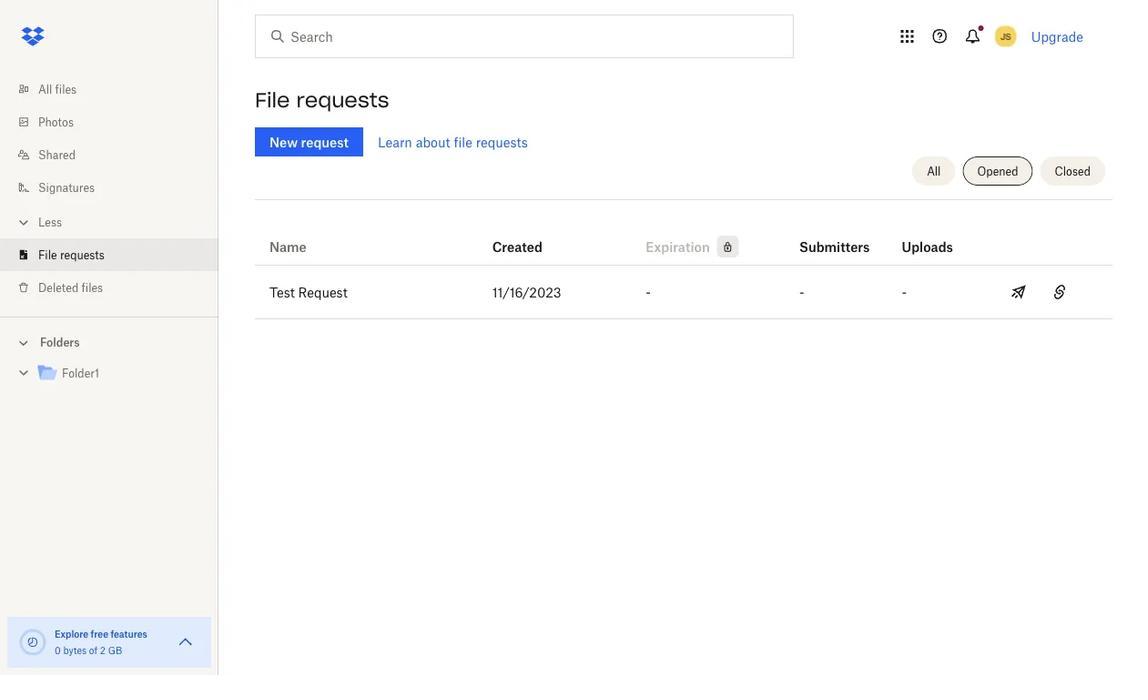 Task type: locate. For each thing, give the bounding box(es) containing it.
folder1 link
[[36, 362, 204, 387]]

dropbox image
[[15, 18, 51, 55]]

0 vertical spatial all
[[38, 82, 52, 96]]

files
[[55, 82, 77, 96], [82, 281, 103, 295]]

gb
[[108, 645, 122, 657]]

name
[[270, 239, 307, 255]]

1 row from the top
[[255, 207, 1113, 266]]

file
[[255, 87, 290, 113], [38, 248, 57, 262]]

0 horizontal spatial -
[[646, 285, 651, 300]]

row containing name
[[255, 207, 1113, 266]]

folder1
[[62, 367, 99, 381]]

request
[[298, 285, 348, 300]]

all up photos
[[38, 82, 52, 96]]

requests up request
[[296, 87, 389, 113]]

opened button
[[963, 157, 1033, 186]]

2 row from the top
[[255, 266, 1113, 320]]

requests inside list item
[[60, 248, 105, 262]]

files for all files
[[55, 82, 77, 96]]

request
[[301, 134, 349, 150]]

list
[[0, 62, 219, 317]]

0 horizontal spatial all
[[38, 82, 52, 96]]

closed button
[[1041, 157, 1106, 186]]

1 vertical spatial all
[[927, 164, 941, 178]]

-
[[646, 285, 651, 300], [800, 285, 805, 300], [902, 285, 907, 300]]

file up new
[[255, 87, 290, 113]]

1 horizontal spatial files
[[82, 281, 103, 295]]

row
[[255, 207, 1113, 266], [255, 266, 1113, 320]]

0 vertical spatial file
[[255, 87, 290, 113]]

all inside button
[[927, 164, 941, 178]]

all
[[38, 82, 52, 96], [927, 164, 941, 178]]

file requests up deleted files
[[38, 248, 105, 262]]

0 horizontal spatial file requests
[[38, 248, 105, 262]]

all for all files
[[38, 82, 52, 96]]

upgrade link
[[1032, 29, 1084, 44]]

requests right 'file'
[[476, 134, 528, 150]]

learn
[[378, 134, 412, 150]]

all files
[[38, 82, 77, 96]]

pro trial element
[[710, 236, 739, 258]]

of
[[89, 645, 97, 657]]

test
[[270, 285, 295, 300]]

2 horizontal spatial requests
[[476, 134, 528, 150]]

files right deleted
[[82, 281, 103, 295]]

cell
[[1072, 266, 1113, 319]]

explore free features 0 bytes of 2 gb
[[55, 629, 147, 657]]

all for all
[[927, 164, 941, 178]]

0 horizontal spatial files
[[55, 82, 77, 96]]

1 horizontal spatial all
[[927, 164, 941, 178]]

requests
[[296, 87, 389, 113], [476, 134, 528, 150], [60, 248, 105, 262]]

file requests
[[255, 87, 389, 113], [38, 248, 105, 262]]

file requests inside list item
[[38, 248, 105, 262]]

1 horizontal spatial requests
[[296, 87, 389, 113]]

new
[[270, 134, 298, 150]]

all left 'opened' button
[[927, 164, 941, 178]]

0 horizontal spatial column header
[[800, 214, 873, 258]]

2
[[100, 645, 106, 657]]

table
[[255, 207, 1113, 320]]

1 - from the left
[[646, 285, 651, 300]]

folders button
[[0, 329, 219, 356]]

1 vertical spatial file
[[38, 248, 57, 262]]

1 vertical spatial file requests
[[38, 248, 105, 262]]

photos
[[38, 115, 74, 129]]

requests up deleted files
[[60, 248, 105, 262]]

deleted files
[[38, 281, 103, 295]]

signatures link
[[15, 171, 219, 204]]

column header
[[800, 214, 873, 258], [902, 214, 975, 258]]

file down less
[[38, 248, 57, 262]]

1 horizontal spatial file
[[255, 87, 290, 113]]

all button
[[913, 157, 956, 186]]

0
[[55, 645, 61, 657]]

all inside 'list'
[[38, 82, 52, 96]]

1 horizontal spatial -
[[800, 285, 805, 300]]

list containing all files
[[0, 62, 219, 317]]

0 horizontal spatial file
[[38, 248, 57, 262]]

0 vertical spatial files
[[55, 82, 77, 96]]

cell inside table
[[1072, 266, 1113, 319]]

1 vertical spatial requests
[[476, 134, 528, 150]]

1 horizontal spatial file requests
[[255, 87, 389, 113]]

file inside list item
[[38, 248, 57, 262]]

2 horizontal spatial -
[[902, 285, 907, 300]]

1 vertical spatial files
[[82, 281, 103, 295]]

file requests up request
[[255, 87, 389, 113]]

files up photos
[[55, 82, 77, 96]]

2 vertical spatial requests
[[60, 248, 105, 262]]

1 horizontal spatial column header
[[902, 214, 975, 258]]

2 column header from the left
[[902, 214, 975, 258]]

Search in folder "Dropbox" text field
[[291, 26, 756, 46]]

0 horizontal spatial requests
[[60, 248, 105, 262]]



Task type: describe. For each thing, give the bounding box(es) containing it.
deleted
[[38, 281, 79, 295]]

upgrade
[[1032, 29, 1084, 44]]

photos link
[[15, 106, 219, 138]]

2 - from the left
[[800, 285, 805, 300]]

new request button
[[255, 127, 363, 157]]

less image
[[15, 214, 33, 232]]

quota usage element
[[18, 628, 47, 658]]

table containing name
[[255, 207, 1113, 320]]

bytes
[[63, 645, 87, 657]]

test request
[[270, 285, 348, 300]]

learn about file requests
[[378, 134, 528, 150]]

about
[[416, 134, 450, 150]]

all files link
[[15, 73, 219, 106]]

js button
[[991, 22, 1021, 51]]

learn about file requests link
[[378, 134, 528, 150]]

features
[[111, 629, 147, 640]]

created
[[492, 239, 543, 255]]

0 vertical spatial requests
[[296, 87, 389, 113]]

new request
[[270, 134, 349, 150]]

copy link image
[[1049, 281, 1071, 303]]

opened
[[978, 164, 1019, 178]]

1 column header from the left
[[800, 214, 873, 258]]

shared link
[[15, 138, 219, 171]]

file requests list item
[[0, 239, 219, 271]]

folders
[[40, 336, 80, 350]]

files for deleted files
[[82, 281, 103, 295]]

0 vertical spatial file requests
[[255, 87, 389, 113]]

created button
[[492, 236, 543, 258]]

shared
[[38, 148, 76, 162]]

js
[[1001, 31, 1011, 42]]

deleted files link
[[15, 271, 219, 304]]

row containing test request
[[255, 266, 1113, 320]]

file
[[454, 134, 473, 150]]

explore
[[55, 629, 89, 640]]

3 - from the left
[[902, 285, 907, 300]]

send email image
[[1008, 281, 1030, 303]]

row inside table
[[255, 207, 1113, 266]]

file requests link
[[15, 239, 219, 271]]

closed
[[1055, 164, 1091, 178]]

signatures
[[38, 181, 95, 194]]

free
[[91, 629, 108, 640]]

less
[[38, 215, 62, 229]]

11/16/2023
[[492, 285, 562, 300]]



Task type: vqa. For each thing, say whether or not it's contained in the screenshot.
row containing Test Request
yes



